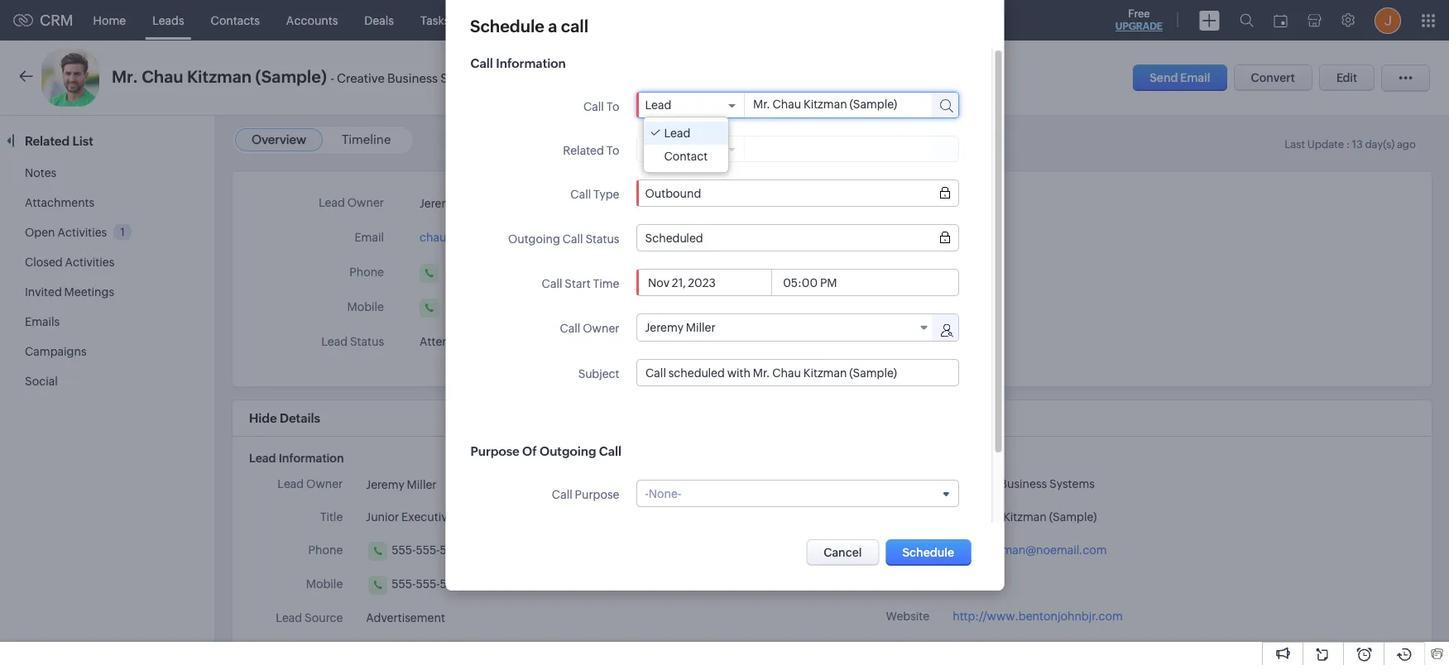 Task type: vqa. For each thing, say whether or not it's contained in the screenshot.
Email's Jeremy Miller
yes



Task type: describe. For each thing, give the bounding box(es) containing it.
- inside the mr. chau kitzman (sample) - creative business systems
[[331, 71, 335, 85]]

leads link
[[139, 0, 198, 40]]

none-
[[649, 487, 681, 501]]

1 horizontal spatial chau-kitzman@noemail.com link
[[953, 542, 1108, 560]]

to for call to
[[606, 100, 619, 113]]

mobile for source
[[306, 578, 343, 591]]

type
[[593, 188, 619, 201]]

kitzman for mr. chau kitzman (sample) - creative business systems
[[187, 67, 252, 86]]

to
[[481, 335, 492, 349]]

notes
[[25, 166, 56, 180]]

13
[[1353, 138, 1364, 151]]

closed activities link
[[25, 256, 115, 269]]

home link
[[80, 0, 139, 40]]

tasks
[[421, 14, 450, 27]]

kitzman@noemail.com for the leftmost chau-kitzman@noemail.com link
[[450, 231, 574, 244]]

1 horizontal spatial -
[[645, 487, 649, 501]]

advertisement
[[366, 612, 445, 625]]

1 horizontal spatial creative
[[953, 478, 998, 491]]

0 vertical spatial purpose
[[470, 445, 519, 459]]

timeline link
[[342, 132, 391, 147]]

kitzman for mr. chau kitzman (sample)
[[1004, 511, 1047, 524]]

edit
[[1337, 71, 1358, 84]]

call information
[[470, 56, 566, 70]]

invited
[[25, 286, 62, 299]]

jeremy for title
[[366, 479, 405, 492]]

lead owner for title
[[278, 478, 343, 491]]

chau for mr. chau kitzman (sample) - creative business systems
[[142, 67, 183, 86]]

systems inside the mr. chau kitzman (sample) - creative business systems
[[441, 71, 489, 85]]

1
[[121, 226, 125, 238]]

chau- for the leftmost chau-kitzman@noemail.com link
[[420, 231, 450, 244]]

outbound
[[645, 187, 701, 200]]

convert
[[1252, 71, 1296, 84]]

calls link
[[540, 0, 592, 40]]

crm
[[40, 12, 73, 29]]

owner for title
[[306, 478, 343, 491]]

1 horizontal spatial business
[[1000, 478, 1048, 491]]

-none-
[[645, 487, 681, 501]]

0 vertical spatial contact
[[665, 150, 708, 163]]

emails
[[25, 316, 60, 329]]

call for type
[[570, 188, 591, 201]]

to for related to
[[606, 144, 619, 157]]

mr. chau kitzman (sample)
[[953, 511, 1098, 524]]

of
[[522, 445, 537, 459]]

Lead field
[[645, 99, 735, 112]]

lead source
[[276, 612, 343, 625]]

mobile for status
[[347, 301, 384, 314]]

closed
[[25, 256, 63, 269]]

send
[[1150, 71, 1179, 84]]

last
[[1285, 138, 1306, 151]]

schedule
[[470, 17, 545, 36]]

time
[[593, 277, 619, 291]]

details
[[280, 412, 320, 426]]

notes link
[[25, 166, 56, 180]]

source
[[305, 612, 343, 625]]

title
[[320, 511, 343, 524]]

attachments
[[25, 196, 95, 210]]

send email button
[[1134, 65, 1228, 91]]

accounts
[[286, 14, 338, 27]]

invited meetings link
[[25, 286, 114, 299]]

tasks link
[[407, 0, 463, 40]]

2 horizontal spatial owner
[[583, 322, 619, 335]]

Scheduled field
[[645, 231, 950, 245]]

free
[[1129, 7, 1151, 20]]

1 vertical spatial contact
[[494, 335, 538, 349]]

1 vertical spatial meetings
[[64, 286, 114, 299]]

information for lead information
[[279, 452, 344, 465]]

jeremy miller for email
[[420, 197, 490, 211]]

lead owner for email
[[319, 196, 384, 210]]

call up call purpose
[[599, 445, 622, 459]]

5555 up advertisement
[[440, 578, 468, 591]]

attempted
[[420, 335, 478, 349]]

attempted to contact
[[420, 335, 538, 349]]

tree containing lead
[[644, 118, 729, 172]]

chau for mr. chau kitzman (sample)
[[973, 511, 1001, 524]]

industry
[[299, 645, 343, 658]]

hh:mm a text field
[[780, 276, 843, 289]]

related list
[[25, 134, 96, 148]]

miller for attempted to contact
[[461, 197, 490, 211]]

1 horizontal spatial email
[[901, 544, 930, 557]]

Outbound field
[[645, 187, 950, 200]]

http://www.bentonjohnbjr.com link
[[953, 610, 1124, 624]]

website
[[886, 610, 930, 624]]

update
[[1308, 138, 1345, 151]]

call for owner
[[560, 322, 580, 335]]

related for related list
[[25, 134, 70, 148]]

purpose of outgoing call
[[470, 445, 622, 459]]

call to
[[583, 100, 619, 113]]

call start time
[[542, 277, 619, 291]]

executive
[[402, 511, 454, 524]]

jeremy miller inside field
[[645, 321, 716, 335]]

hide
[[249, 412, 277, 426]]

convert button
[[1234, 65, 1313, 91]]

mr. for mr. chau kitzman (sample)
[[953, 511, 970, 524]]

meetings link
[[463, 0, 540, 40]]

call
[[561, 17, 589, 36]]

last update : 13 day(s) ago
[[1285, 138, 1417, 151]]

open activities link
[[25, 226, 107, 239]]

0 vertical spatial outgoing
[[508, 233, 560, 246]]

call purpose
[[552, 489, 619, 502]]



Task type: locate. For each thing, give the bounding box(es) containing it.
social link
[[25, 375, 58, 388]]

0 vertical spatial business
[[388, 71, 438, 85]]

activities up "closed activities"
[[57, 226, 107, 239]]

0 vertical spatial activities
[[57, 226, 107, 239]]

chau-kitzman@noemail.com for rightmost chau-kitzman@noemail.com link
[[953, 544, 1108, 557]]

activities up the invited meetings
[[65, 256, 115, 269]]

timeline
[[342, 132, 391, 147]]

0 vertical spatial owner
[[348, 196, 384, 210]]

0 vertical spatial lead status
[[321, 335, 384, 349]]

related to
[[563, 144, 619, 157]]

attachments link
[[25, 196, 95, 210]]

1 vertical spatial chau-kitzman@noemail.com link
[[953, 542, 1108, 560]]

call left type
[[570, 188, 591, 201]]

0 horizontal spatial chau
[[142, 67, 183, 86]]

1 horizontal spatial systems
[[1050, 478, 1095, 491]]

call left start
[[542, 277, 562, 291]]

1 vertical spatial outgoing
[[540, 445, 596, 459]]

mr. for mr. chau kitzman (sample) - creative business systems
[[112, 67, 138, 86]]

miller inside field
[[686, 321, 716, 335]]

outgoing up call start time
[[508, 233, 560, 246]]

send email
[[1150, 71, 1211, 84]]

accounts link
[[273, 0, 351, 40]]

None text field
[[744, 93, 917, 116]]

jeremy inside field
[[645, 321, 684, 335]]

1 vertical spatial lead owner
[[278, 478, 343, 491]]

(sample) for mr. chau kitzman (sample)
[[1050, 511, 1098, 524]]

0 horizontal spatial kitzman@noemail.com
[[450, 231, 574, 244]]

deals
[[365, 14, 394, 27]]

business down tasks link
[[388, 71, 438, 85]]

home
[[93, 14, 126, 27]]

to up type
[[606, 144, 619, 157]]

information down schedule a call
[[496, 56, 566, 70]]

0 horizontal spatial phone
[[309, 544, 343, 557]]

1 vertical spatial owner
[[583, 322, 619, 335]]

call up start
[[562, 233, 583, 246]]

owner down timeline link
[[348, 196, 384, 210]]

chau-
[[420, 231, 450, 244], [953, 544, 984, 557]]

status down website
[[896, 643, 930, 657]]

call down start
[[560, 322, 580, 335]]

jeremy miller
[[420, 197, 490, 211], [645, 321, 716, 335], [366, 479, 437, 492]]

meetings up call information
[[476, 14, 526, 27]]

owner
[[348, 196, 384, 210], [583, 322, 619, 335], [306, 478, 343, 491]]

chau down leads
[[142, 67, 183, 86]]

purpose
[[470, 445, 519, 459], [575, 489, 619, 502]]

contact right to
[[494, 335, 538, 349]]

1 vertical spatial (sample)
[[1050, 511, 1098, 524]]

0 vertical spatial status
[[585, 233, 619, 246]]

a
[[548, 17, 558, 36]]

call for purpose
[[552, 489, 572, 502]]

jeremy miller for title
[[366, 479, 437, 492]]

owner for email
[[348, 196, 384, 210]]

None text field
[[645, 366, 950, 380]]

purpose left of
[[470, 445, 519, 459]]

hide details link
[[249, 412, 320, 426]]

company
[[877, 478, 930, 491]]

1 horizontal spatial miller
[[461, 197, 490, 211]]

outgoing right of
[[540, 445, 596, 459]]

1 horizontal spatial purpose
[[575, 489, 619, 502]]

outgoing call status
[[508, 233, 619, 246]]

1 vertical spatial email
[[355, 231, 384, 244]]

miller for advertisement
[[407, 479, 437, 492]]

2 vertical spatial status
[[896, 643, 930, 657]]

1 horizontal spatial owner
[[348, 196, 384, 210]]

status up time
[[585, 233, 619, 246]]

0 vertical spatial email
[[1181, 71, 1211, 84]]

555-
[[445, 267, 470, 280], [469, 267, 494, 280], [445, 302, 470, 315], [469, 302, 494, 315], [392, 544, 416, 557], [416, 544, 440, 557], [392, 578, 416, 591], [416, 578, 440, 591]]

chau- for rightmost chau-kitzman@noemail.com link
[[953, 544, 984, 557]]

fax
[[912, 577, 930, 590]]

555-555-5555
[[445, 267, 521, 280], [445, 302, 521, 315], [392, 544, 468, 557], [392, 578, 468, 591]]

information down details
[[279, 452, 344, 465]]

2 vertical spatial owner
[[306, 478, 343, 491]]

ago
[[1398, 138, 1417, 151]]

mr.
[[112, 67, 138, 86], [953, 511, 970, 524]]

kitzman down contacts link at the top of page
[[187, 67, 252, 86]]

day(s)
[[1366, 138, 1396, 151]]

mr. down creative business systems
[[953, 511, 970, 524]]

1 vertical spatial information
[[279, 452, 344, 465]]

business
[[388, 71, 438, 85], [1000, 478, 1048, 491]]

mr. down home "link"
[[112, 67, 138, 86]]

2 horizontal spatial jeremy
[[645, 321, 684, 335]]

open activities
[[25, 226, 107, 239]]

0 horizontal spatial contact
[[494, 335, 538, 349]]

junior executive
[[366, 511, 454, 524]]

purpose left -none-
[[575, 489, 619, 502]]

business up mr. chau kitzman (sample)
[[1000, 478, 1048, 491]]

mr. chau kitzman (sample) - creative business systems
[[112, 67, 489, 86]]

call for information
[[470, 56, 493, 70]]

owner down time
[[583, 322, 619, 335]]

to up "related to"
[[606, 100, 619, 113]]

kitzman@noemail.com
[[450, 231, 574, 244], [984, 544, 1108, 557]]

meetings down "closed activities"
[[64, 286, 114, 299]]

2 vertical spatial jeremy
[[366, 479, 405, 492]]

0 horizontal spatial jeremy
[[366, 479, 405, 492]]

-None- field
[[645, 487, 950, 501]]

0 vertical spatial mr.
[[112, 67, 138, 86]]

closed activities
[[25, 256, 115, 269]]

hide details
[[249, 412, 320, 426]]

jeremy for email
[[420, 197, 458, 211]]

campaigns
[[25, 345, 87, 359]]

1 vertical spatial kitzman
[[1004, 511, 1047, 524]]

information for call information
[[496, 56, 566, 70]]

0 horizontal spatial miller
[[407, 479, 437, 492]]

2 horizontal spatial email
[[1181, 71, 1211, 84]]

0 horizontal spatial purpose
[[470, 445, 519, 459]]

- right call purpose
[[645, 487, 649, 501]]

phone for title
[[309, 544, 343, 557]]

1 horizontal spatial phone
[[350, 266, 384, 279]]

phone for email
[[350, 266, 384, 279]]

lead
[[645, 99, 671, 112], [665, 127, 691, 140], [319, 196, 345, 210], [321, 335, 348, 349], [249, 452, 276, 465], [278, 478, 304, 491], [276, 612, 302, 625], [867, 643, 894, 657]]

activities
[[57, 226, 107, 239], [65, 256, 115, 269]]

mobile
[[347, 301, 384, 314], [306, 578, 343, 591]]

activities for open activities
[[57, 226, 107, 239]]

1 horizontal spatial chau-
[[953, 544, 984, 557]]

mmm d, yyyy text field
[[645, 276, 772, 289]]

overview link
[[252, 132, 307, 147]]

1 vertical spatial business
[[1000, 478, 1048, 491]]

1 vertical spatial chau-kitzman@noemail.com
[[953, 544, 1108, 557]]

0 horizontal spatial mr.
[[112, 67, 138, 86]]

lead owner down lead information
[[278, 478, 343, 491]]

- down accounts link
[[331, 71, 335, 85]]

0 vertical spatial to
[[606, 100, 619, 113]]

1 vertical spatial phone
[[309, 544, 343, 557]]

kitzman@noemail.com for rightmost chau-kitzman@noemail.com link
[[984, 544, 1108, 557]]

invited meetings
[[25, 286, 114, 299]]

0 horizontal spatial status
[[350, 335, 384, 349]]

chau-kitzman@noemail.com
[[420, 231, 574, 244], [953, 544, 1108, 557]]

jeremy
[[420, 197, 458, 211], [645, 321, 684, 335], [366, 479, 405, 492]]

0 horizontal spatial creative
[[337, 71, 385, 85]]

emails link
[[25, 316, 60, 329]]

0 horizontal spatial meetings
[[64, 286, 114, 299]]

1 vertical spatial chau-
[[953, 544, 984, 557]]

activities for closed activities
[[65, 256, 115, 269]]

chau-kitzman@noemail.com for the leftmost chau-kitzman@noemail.com link
[[420, 231, 574, 244]]

lead owner down timeline link
[[319, 196, 384, 210]]

None field
[[645, 142, 735, 156]]

0 vertical spatial (sample)
[[255, 67, 327, 86]]

information
[[496, 56, 566, 70], [279, 452, 344, 465]]

(sample) down accounts
[[255, 67, 327, 86]]

0 horizontal spatial lead status
[[321, 335, 384, 349]]

1 vertical spatial status
[[350, 335, 384, 349]]

creative down deals
[[337, 71, 385, 85]]

call for to
[[583, 100, 604, 113]]

creative up mr. chau kitzman (sample)
[[953, 478, 998, 491]]

kitzman@noemail.com up start
[[450, 231, 574, 244]]

1 vertical spatial mr.
[[953, 511, 970, 524]]

0 vertical spatial -
[[331, 71, 335, 85]]

2 horizontal spatial status
[[896, 643, 930, 657]]

related for related to
[[563, 144, 604, 157]]

0 vertical spatial miller
[[461, 197, 490, 211]]

0 horizontal spatial related
[[25, 134, 70, 148]]

0 vertical spatial kitzman
[[187, 67, 252, 86]]

call owner
[[560, 322, 619, 335]]

1 horizontal spatial mobile
[[347, 301, 384, 314]]

1 horizontal spatial contact
[[665, 150, 708, 163]]

schedule a call
[[470, 17, 589, 36]]

open
[[25, 226, 55, 239]]

start
[[565, 277, 591, 291]]

1 to from the top
[[606, 100, 619, 113]]

tree
[[644, 118, 729, 172]]

0 horizontal spatial mobile
[[306, 578, 343, 591]]

owner up 'title'
[[306, 478, 343, 491]]

0 horizontal spatial email
[[355, 231, 384, 244]]

0 vertical spatial creative
[[337, 71, 385, 85]]

campaigns link
[[25, 345, 87, 359]]

1 vertical spatial kitzman@noemail.com
[[984, 544, 1108, 557]]

related up call type on the left of the page
[[563, 144, 604, 157]]

phone
[[350, 266, 384, 279], [309, 544, 343, 557]]

1 vertical spatial activities
[[65, 256, 115, 269]]

1 horizontal spatial related
[[563, 144, 604, 157]]

1 horizontal spatial kitzman
[[1004, 511, 1047, 524]]

0 horizontal spatial chau-kitzman@noemail.com link
[[420, 226, 574, 244]]

upgrade
[[1116, 21, 1163, 32]]

social
[[25, 375, 58, 388]]

contact up outbound
[[665, 150, 708, 163]]

0 vertical spatial chau-kitzman@noemail.com
[[420, 231, 574, 244]]

lead information
[[249, 452, 344, 465]]

0 vertical spatial chau-
[[420, 231, 450, 244]]

None button
[[807, 540, 880, 566], [886, 540, 971, 566], [807, 540, 880, 566], [886, 540, 971, 566]]

scheduled
[[645, 231, 703, 245]]

creative business systems
[[953, 478, 1095, 491]]

deals link
[[351, 0, 407, 40]]

1 horizontal spatial chau
[[973, 511, 1001, 524]]

kitzman down creative business systems
[[1004, 511, 1047, 524]]

1 vertical spatial mobile
[[306, 578, 343, 591]]

contacts link
[[198, 0, 273, 40]]

systems down call information
[[441, 71, 489, 85]]

1 horizontal spatial jeremy
[[420, 197, 458, 211]]

1 vertical spatial jeremy
[[645, 321, 684, 335]]

2 to from the top
[[606, 144, 619, 157]]

2 horizontal spatial miller
[[686, 321, 716, 335]]

status left attempted
[[350, 335, 384, 349]]

(sample)
[[255, 67, 327, 86], [1050, 511, 1098, 524]]

systems
[[441, 71, 489, 85], [1050, 478, 1095, 491]]

list
[[72, 134, 93, 148]]

creative
[[337, 71, 385, 85], [953, 478, 998, 491]]

1 vertical spatial lead status
[[867, 643, 930, 657]]

(sample) down creative business systems
[[1050, 511, 1098, 524]]

overview
[[252, 132, 307, 147]]

2 vertical spatial miller
[[407, 479, 437, 492]]

1 horizontal spatial meetings
[[476, 14, 526, 27]]

2 vertical spatial jeremy miller
[[366, 479, 437, 492]]

1 horizontal spatial chau-kitzman@noemail.com
[[953, 544, 1108, 557]]

5555 up attempted to contact
[[494, 302, 521, 315]]

0 horizontal spatial systems
[[441, 71, 489, 85]]

to
[[606, 100, 619, 113], [606, 144, 619, 157]]

0 vertical spatial chau-kitzman@noemail.com link
[[420, 226, 574, 244]]

1 vertical spatial miller
[[686, 321, 716, 335]]

free upgrade
[[1116, 7, 1163, 32]]

creative inside the mr. chau kitzman (sample) - creative business systems
[[337, 71, 385, 85]]

0 vertical spatial meetings
[[476, 14, 526, 27]]

:
[[1347, 138, 1351, 151]]

0 horizontal spatial chau-
[[420, 231, 450, 244]]

0 horizontal spatial chau-kitzman@noemail.com
[[420, 231, 574, 244]]

Jeremy Miller field
[[637, 315, 933, 341]]

call up "related to"
[[583, 100, 604, 113]]

5555 down executive
[[440, 544, 468, 557]]

1 vertical spatial to
[[606, 144, 619, 157]]

5555 down outgoing call status
[[494, 267, 521, 280]]

http://www.bentonjohnbjr.com
[[953, 610, 1124, 624]]

edit button
[[1320, 65, 1375, 91]]

call type
[[570, 188, 619, 201]]

chau down creative business systems
[[973, 511, 1001, 524]]

0 horizontal spatial kitzman
[[187, 67, 252, 86]]

related up notes link
[[25, 134, 70, 148]]

0 vertical spatial systems
[[441, 71, 489, 85]]

1 vertical spatial -
[[645, 487, 649, 501]]

0 vertical spatial mobile
[[347, 301, 384, 314]]

call down schedule
[[470, 56, 493, 70]]

0 horizontal spatial -
[[331, 71, 335, 85]]

1 horizontal spatial status
[[585, 233, 619, 246]]

leads
[[152, 14, 184, 27]]

call for start
[[542, 277, 562, 291]]

1 vertical spatial systems
[[1050, 478, 1095, 491]]

1 horizontal spatial (sample)
[[1050, 511, 1098, 524]]

(sample) for mr. chau kitzman (sample) - creative business systems
[[255, 67, 327, 86]]

email inside button
[[1181, 71, 1211, 84]]

1 vertical spatial purpose
[[575, 489, 619, 502]]

1 vertical spatial chau
[[973, 511, 1001, 524]]

1 horizontal spatial mr.
[[953, 511, 970, 524]]

systems up mr. chau kitzman (sample)
[[1050, 478, 1095, 491]]

contacts
[[211, 14, 260, 27]]

call down purpose of outgoing call
[[552, 489, 572, 502]]

outgoing
[[508, 233, 560, 246], [540, 445, 596, 459]]

lead owner
[[319, 196, 384, 210], [278, 478, 343, 491]]

0 horizontal spatial (sample)
[[255, 67, 327, 86]]

1 horizontal spatial lead status
[[867, 643, 930, 657]]

kitzman@noemail.com down mr. chau kitzman (sample)
[[984, 544, 1108, 557]]

business inside the mr. chau kitzman (sample) - creative business systems
[[388, 71, 438, 85]]

0 vertical spatial information
[[496, 56, 566, 70]]



